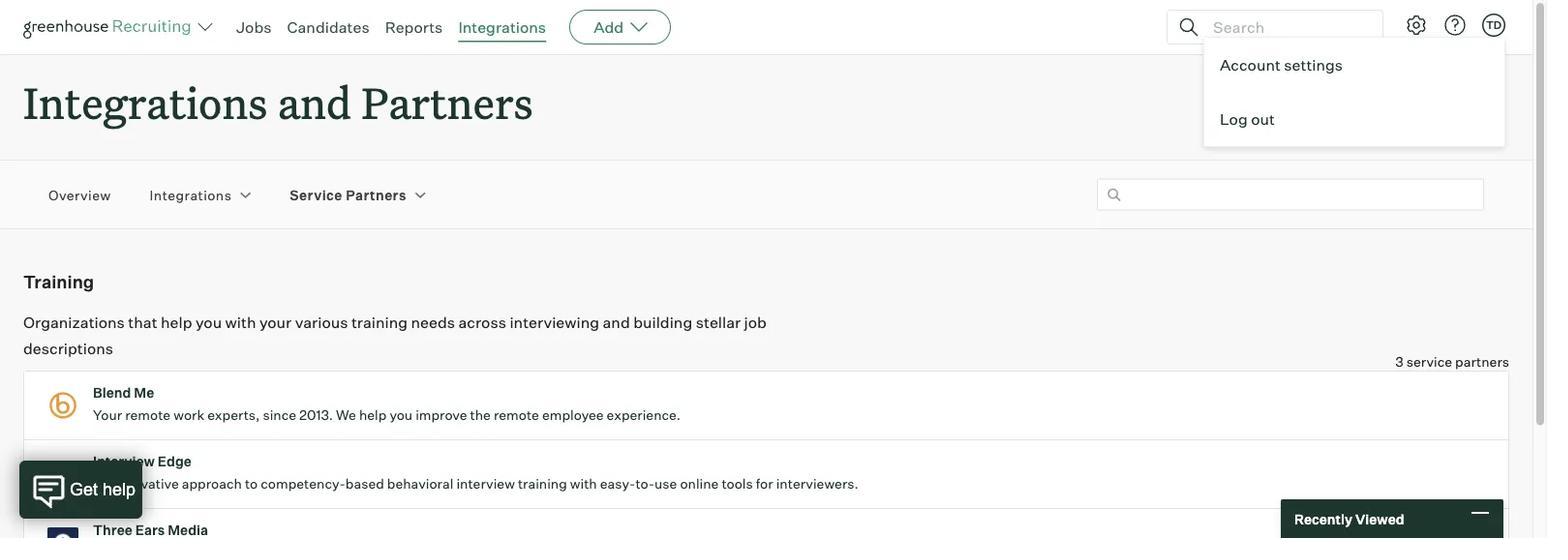 Task type: vqa. For each thing, say whether or not it's contained in the screenshot.
Lever Archive option
no



Task type: describe. For each thing, give the bounding box(es) containing it.
log
[[1220, 109, 1248, 129]]

jobs link
[[236, 17, 272, 37]]

you inside organizations that help you with your various training needs across interviewing and building stellar job descriptions
[[196, 313, 222, 332]]

to
[[245, 476, 258, 493]]

blend
[[93, 385, 131, 402]]

candidates
[[287, 17, 370, 37]]

2 remote from the left
[[494, 407, 539, 424]]

edge
[[158, 454, 192, 470]]

0 vertical spatial partners
[[362, 74, 533, 131]]

overview link
[[48, 185, 111, 204]]

approach
[[182, 476, 242, 493]]

with inside interview edge an innovative approach to competency-based behavioral interview training with easy-to-use online tools for interviewers.
[[570, 476, 597, 493]]

log out
[[1220, 109, 1276, 129]]

needs
[[411, 313, 455, 332]]

stellar
[[696, 313, 741, 332]]

based
[[346, 476, 384, 493]]

interview
[[93, 454, 155, 470]]

reports
[[385, 17, 443, 37]]

greenhouse recruiting image
[[23, 15, 198, 39]]

the
[[470, 407, 491, 424]]

building
[[634, 313, 693, 332]]

an
[[93, 476, 111, 493]]

add button
[[570, 10, 671, 45]]

interviewers.
[[777, 476, 859, 493]]

competency-
[[261, 476, 346, 493]]

3
[[1396, 354, 1404, 371]]

0 vertical spatial and
[[278, 74, 352, 131]]

candidates link
[[287, 17, 370, 37]]

you inside blend me your remote work experts, since 2013. we help you improve the remote employee experience.
[[390, 407, 413, 424]]

behavioral
[[387, 476, 454, 493]]

your
[[260, 313, 292, 332]]

since
[[263, 407, 296, 424]]

help inside blend me your remote work experts, since 2013. we help you improve the remote employee experience.
[[359, 407, 387, 424]]

help inside organizations that help you with your various training needs across interviewing and building stellar job descriptions
[[161, 313, 192, 332]]

that
[[128, 313, 157, 332]]

recently
[[1295, 511, 1353, 528]]

job
[[744, 313, 767, 332]]

various
[[295, 313, 348, 332]]

partners inside "link"
[[346, 186, 407, 203]]

account settings link
[[1205, 38, 1505, 92]]

out
[[1252, 109, 1276, 129]]

service
[[1407, 354, 1453, 371]]

across
[[459, 313, 507, 332]]

integrations for the leftmost integrations link
[[150, 186, 232, 203]]

3 service partners
[[1396, 354, 1510, 371]]

innovative
[[114, 476, 179, 493]]

account settings
[[1220, 55, 1344, 75]]

1 remote from the left
[[125, 407, 171, 424]]



Task type: locate. For each thing, give the bounding box(es) containing it.
blend me your remote work experts, since 2013. we help you improve the remote employee experience.
[[93, 385, 681, 424]]

you
[[196, 313, 222, 332], [390, 407, 413, 424]]

1 horizontal spatial you
[[390, 407, 413, 424]]

improve
[[416, 407, 467, 424]]

partners
[[1456, 354, 1510, 371]]

0 horizontal spatial and
[[278, 74, 352, 131]]

experience.
[[607, 407, 681, 424]]

2 vertical spatial integrations
[[150, 186, 232, 203]]

recently viewed
[[1295, 511, 1405, 528]]

0 vertical spatial integrations link
[[459, 17, 546, 37]]

employee
[[542, 407, 604, 424]]

service
[[290, 186, 343, 203]]

training inside organizations that help you with your various training needs across interviewing and building stellar job descriptions
[[352, 313, 408, 332]]

experts,
[[208, 407, 260, 424]]

0 horizontal spatial you
[[196, 313, 222, 332]]

0 horizontal spatial help
[[161, 313, 192, 332]]

easy-
[[600, 476, 636, 493]]

interviewing
[[510, 313, 600, 332]]

your
[[93, 407, 122, 424]]

and left 'building'
[[603, 313, 630, 332]]

1 vertical spatial partners
[[346, 186, 407, 203]]

remote
[[125, 407, 171, 424], [494, 407, 539, 424]]

partners down reports
[[362, 74, 533, 131]]

training
[[23, 271, 94, 293]]

td
[[1487, 18, 1502, 31]]

1 vertical spatial with
[[570, 476, 597, 493]]

1 horizontal spatial and
[[603, 313, 630, 332]]

remote down me
[[125, 407, 171, 424]]

1 horizontal spatial integrations link
[[459, 17, 546, 37]]

and
[[278, 74, 352, 131], [603, 313, 630, 332]]

tools
[[722, 476, 753, 493]]

1 horizontal spatial remote
[[494, 407, 539, 424]]

0 horizontal spatial integrations link
[[150, 185, 232, 204]]

td button
[[1479, 10, 1510, 41]]

0 horizontal spatial training
[[352, 313, 408, 332]]

organizations
[[23, 313, 125, 332]]

td button
[[1483, 14, 1506, 37]]

1 vertical spatial you
[[390, 407, 413, 424]]

0 vertical spatial with
[[225, 313, 256, 332]]

integrations for integrations and partners
[[23, 74, 268, 131]]

add
[[594, 17, 624, 37]]

integrations
[[459, 17, 546, 37], [23, 74, 268, 131], [150, 186, 232, 203]]

interview
[[457, 476, 515, 493]]

viewed
[[1356, 511, 1405, 528]]

and inside organizations that help you with your various training needs across interviewing and building stellar job descriptions
[[603, 313, 630, 332]]

for
[[756, 476, 774, 493]]

you right that on the bottom left of the page
[[196, 313, 222, 332]]

0 horizontal spatial with
[[225, 313, 256, 332]]

1 vertical spatial help
[[359, 407, 387, 424]]

service partners link
[[290, 185, 407, 204]]

Search text field
[[1209, 13, 1366, 41]]

1 horizontal spatial help
[[359, 407, 387, 424]]

with left your on the bottom left of page
[[225, 313, 256, 332]]

1 horizontal spatial training
[[518, 476, 567, 493]]

0 vertical spatial help
[[161, 313, 192, 332]]

0 vertical spatial training
[[352, 313, 408, 332]]

2013.
[[299, 407, 333, 424]]

1 horizontal spatial with
[[570, 476, 597, 493]]

and down candidates link
[[278, 74, 352, 131]]

log out link
[[1205, 92, 1505, 146]]

with inside organizations that help you with your various training needs across interviewing and building stellar job descriptions
[[225, 313, 256, 332]]

1 vertical spatial and
[[603, 313, 630, 332]]

help right that on the bottom left of the page
[[161, 313, 192, 332]]

use
[[655, 476, 677, 493]]

1 vertical spatial integrations link
[[150, 185, 232, 204]]

integrations and partners
[[23, 74, 533, 131]]

overview
[[48, 186, 111, 203]]

interview edge an innovative approach to competency-based behavioral interview training with easy-to-use online tools for interviewers.
[[93, 454, 859, 493]]

1 vertical spatial training
[[518, 476, 567, 493]]

remote right the
[[494, 407, 539, 424]]

training inside interview edge an innovative approach to competency-based behavioral interview training with easy-to-use online tools for interviewers.
[[518, 476, 567, 493]]

account
[[1220, 55, 1281, 75]]

training
[[352, 313, 408, 332], [518, 476, 567, 493]]

0 vertical spatial you
[[196, 313, 222, 332]]

0 horizontal spatial remote
[[125, 407, 171, 424]]

integrations for the rightmost integrations link
[[459, 17, 546, 37]]

to-
[[636, 476, 655, 493]]

with
[[225, 313, 256, 332], [570, 476, 597, 493]]

integrations link
[[459, 17, 546, 37], [150, 185, 232, 204]]

me
[[134, 385, 154, 402]]

help
[[161, 313, 192, 332], [359, 407, 387, 424]]

0 vertical spatial integrations
[[459, 17, 546, 37]]

td menu
[[1204, 37, 1506, 147]]

service partners
[[290, 186, 407, 203]]

help right "we"
[[359, 407, 387, 424]]

settings
[[1285, 55, 1344, 75]]

descriptions
[[23, 339, 113, 358]]

we
[[336, 407, 356, 424]]

organizations that help you with your various training needs across interviewing and building stellar job descriptions
[[23, 313, 767, 358]]

jobs
[[236, 17, 272, 37]]

training right interview
[[518, 476, 567, 493]]

partners right service
[[346, 186, 407, 203]]

None text field
[[1097, 179, 1485, 211]]

with left easy-
[[570, 476, 597, 493]]

online
[[680, 476, 719, 493]]

training left needs
[[352, 313, 408, 332]]

work
[[174, 407, 205, 424]]

you left the improve
[[390, 407, 413, 424]]

1 vertical spatial integrations
[[23, 74, 268, 131]]

reports link
[[385, 17, 443, 37]]

partners
[[362, 74, 533, 131], [346, 186, 407, 203]]

configure image
[[1405, 14, 1429, 37]]



